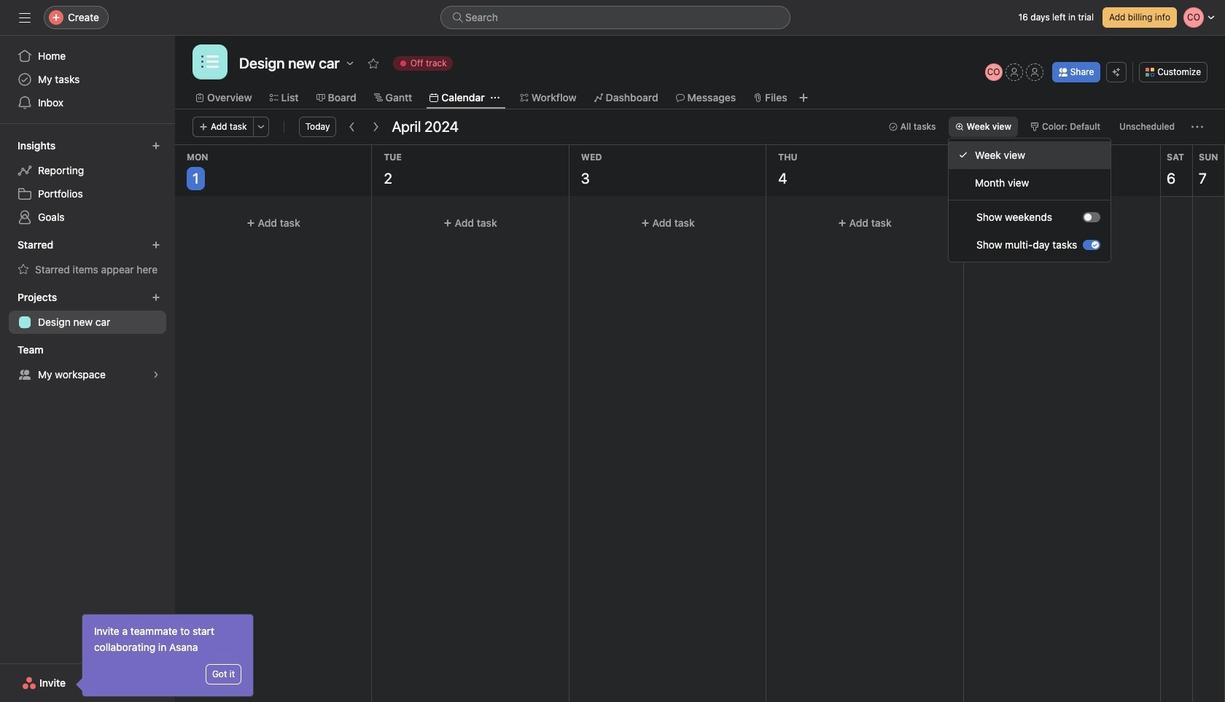Task type: vqa. For each thing, say whether or not it's contained in the screenshot.
Starred element
yes



Task type: describe. For each thing, give the bounding box(es) containing it.
more actions image
[[1192, 121, 1204, 133]]

projects element
[[0, 284, 175, 337]]

see details, my workspace image
[[152, 371, 160, 379]]

hide sidebar image
[[19, 12, 31, 23]]

new project or portfolio image
[[152, 293, 160, 302]]

insights element
[[0, 133, 175, 232]]

previous week image
[[347, 121, 358, 133]]



Task type: locate. For each thing, give the bounding box(es) containing it.
starred element
[[0, 232, 175, 284]]

list image
[[201, 53, 219, 71]]

tab actions image
[[491, 93, 499, 102]]

tooltip
[[78, 615, 253, 697]]

manage project members image
[[985, 63, 1003, 81]]

add to starred image
[[367, 58, 379, 69]]

next week image
[[370, 121, 382, 133]]

new insights image
[[152, 142, 160, 150]]

ask ai image
[[1113, 68, 1121, 77]]

list box
[[441, 6, 791, 29]]

teams element
[[0, 337, 175, 390]]

radio item
[[949, 142, 1111, 169]]

global element
[[0, 36, 175, 123]]

add items to starred image
[[152, 241, 160, 249]]

more actions image
[[256, 123, 265, 131]]

add tab image
[[798, 92, 809, 104]]



